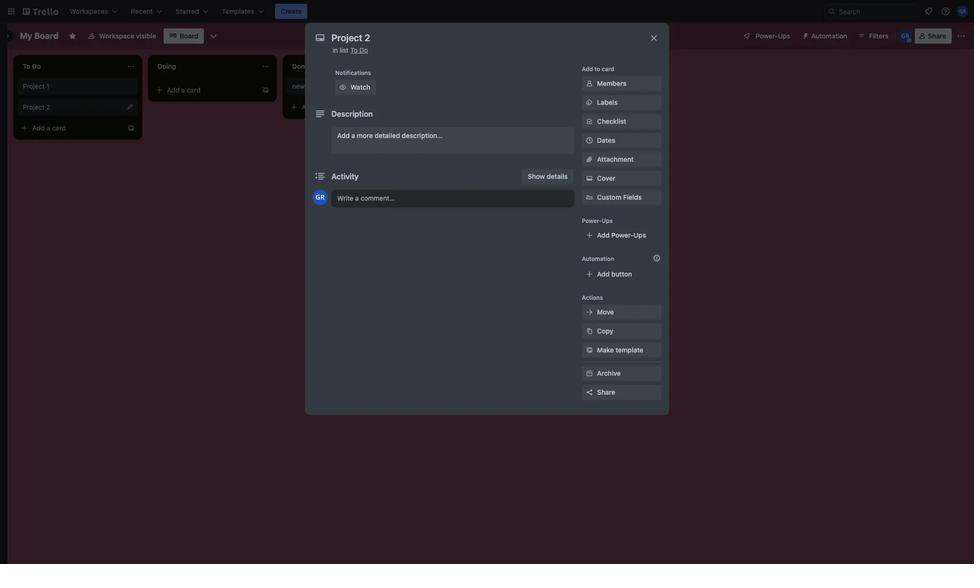 Task type: describe. For each thing, give the bounding box(es) containing it.
add button button
[[582, 267, 662, 282]]

move link
[[582, 305, 662, 320]]

archive
[[597, 369, 621, 377]]

power- inside add power-ups link
[[612, 231, 634, 239]]

sm image for archive
[[585, 369, 595, 378]]

add a card for add a card 'button' corresponding to create from template… image
[[167, 86, 201, 94]]

attachment button
[[582, 152, 662, 167]]

labels link
[[582, 95, 662, 110]]

power- inside power-ups button
[[756, 32, 778, 40]]

switch to… image
[[7, 7, 16, 16]]

watch
[[351, 83, 371, 91]]

template
[[616, 346, 644, 354]]

filters
[[870, 32, 889, 40]]

attachment
[[597, 155, 634, 163]]

0 vertical spatial greg robinson (gregrobinson96) image
[[958, 6, 969, 17]]

sm image for make template
[[585, 345, 595, 355]]

to
[[595, 65, 601, 73]]

dates
[[597, 136, 616, 144]]

2 vertical spatial ups
[[634, 231, 647, 239]]

notifications
[[336, 69, 371, 76]]

description…
[[402, 131, 443, 140]]

project 1 link
[[23, 82, 133, 91]]

workspace
[[99, 32, 134, 40]]

button
[[612, 270, 633, 278]]

cover
[[597, 174, 616, 182]]

cover link
[[582, 171, 662, 186]]

share for top share button
[[929, 32, 947, 40]]

0 horizontal spatial power-
[[582, 217, 602, 224]]

my
[[20, 31, 32, 41]]

show details link
[[522, 169, 574, 184]]

2 horizontal spatial add a card button
[[287, 100, 393, 115]]

filters button
[[856, 28, 892, 44]]

move
[[597, 308, 614, 316]]

add a more detailed description…
[[337, 131, 443, 140]]

power-ups inside button
[[756, 32, 791, 40]]

watch button
[[336, 80, 376, 95]]

add power-ups link
[[582, 228, 662, 243]]

board link
[[164, 28, 204, 44]]

in list to do
[[333, 46, 368, 54]]

add to card
[[582, 65, 615, 73]]

automation button
[[798, 28, 854, 44]]

to
[[351, 46, 358, 54]]

star or unstar board image
[[69, 32, 77, 40]]

project 2
[[23, 103, 50, 111]]

add button
[[597, 270, 633, 278]]

my board
[[20, 31, 59, 41]]

0 vertical spatial share button
[[915, 28, 952, 44]]

details
[[547, 172, 568, 180]]

automation inside button
[[812, 32, 848, 40]]

sm image for labels
[[585, 98, 595, 107]]

Board name text field
[[15, 28, 63, 44]]

0 horizontal spatial ups
[[602, 217, 613, 224]]

actions
[[582, 294, 603, 301]]

create from template… image
[[127, 124, 135, 132]]

1 vertical spatial greg robinson (gregrobinson96) image
[[899, 29, 912, 43]]

customize views image
[[209, 31, 218, 41]]

checklist
[[597, 117, 627, 125]]

custom fields
[[597, 193, 642, 201]]



Task type: locate. For each thing, give the bounding box(es) containing it.
2 vertical spatial add a card
[[32, 124, 66, 132]]

sm image inside checklist link
[[585, 117, 595, 126]]

2 horizontal spatial power-
[[756, 32, 778, 40]]

fields
[[624, 193, 642, 201]]

sm image for automation
[[798, 28, 812, 42]]

visible
[[136, 32, 156, 40]]

share down archive
[[597, 388, 616, 396]]

add a card
[[167, 86, 201, 94], [302, 103, 336, 111], [32, 124, 66, 132]]

members link
[[582, 76, 662, 91]]

0 vertical spatial add a card button
[[152, 83, 258, 98]]

greg robinson (gregrobinson96) image
[[958, 6, 969, 17], [899, 29, 912, 43]]

add a card button for create from template… icon
[[17, 121, 123, 136]]

project 1
[[23, 82, 49, 90]]

sm image inside archive link
[[585, 369, 595, 378]]

to do link
[[351, 46, 368, 54]]

1 horizontal spatial ups
[[634, 231, 647, 239]]

0 vertical spatial ups
[[778, 32, 791, 40]]

sm image left checklist
[[585, 117, 595, 126]]

sm image left the cover
[[585, 174, 595, 183]]

copy
[[597, 327, 614, 335]]

share left show menu image
[[929, 32, 947, 40]]

labels
[[597, 98, 618, 106]]

sm image for watch
[[338, 83, 348, 92]]

sm image left labels
[[585, 98, 595, 107]]

show
[[528, 172, 545, 180]]

sm image left watch
[[338, 83, 348, 92]]

1 vertical spatial ups
[[602, 217, 613, 224]]

sm image for checklist
[[585, 117, 595, 126]]

add a card for add a card 'button' for create from template… icon
[[32, 124, 66, 132]]

dates button
[[582, 133, 662, 148]]

1 vertical spatial add a card button
[[287, 100, 393, 115]]

automation up add button on the right of page
[[582, 255, 615, 262]]

sm image for members
[[585, 79, 595, 88]]

primary element
[[0, 0, 975, 23]]

show details
[[528, 172, 568, 180]]

ups
[[778, 32, 791, 40], [602, 217, 613, 224], [634, 231, 647, 239]]

1 horizontal spatial power-ups
[[756, 32, 791, 40]]

project 2 link
[[23, 103, 133, 112]]

0 horizontal spatial add a card button
[[17, 121, 123, 136]]

power-ups button
[[737, 28, 797, 44]]

checklist link
[[582, 114, 662, 129]]

open information menu image
[[942, 7, 951, 16]]

share button down archive link
[[582, 385, 662, 400]]

greg robinson (gregrobinson96) image right open information menu icon
[[958, 6, 969, 17]]

None text field
[[327, 29, 640, 47]]

sm image
[[798, 28, 812, 42], [585, 117, 595, 126], [585, 174, 595, 183], [585, 345, 595, 355], [585, 369, 595, 378]]

sm image inside labels link
[[585, 98, 595, 107]]

0 vertical spatial power-ups
[[756, 32, 791, 40]]

more
[[357, 131, 373, 140]]

ups left automation button
[[778, 32, 791, 40]]

create button
[[275, 4, 308, 19]]

members
[[597, 79, 627, 87]]

new
[[292, 82, 305, 90]]

2 vertical spatial power-
[[612, 231, 634, 239]]

greg robinson (gregrobinson96) image
[[313, 190, 328, 205]]

ups down fields
[[634, 231, 647, 239]]

create from template… image
[[262, 86, 270, 94]]

ups inside button
[[778, 32, 791, 40]]

1 horizontal spatial automation
[[812, 32, 848, 40]]

project left "1"
[[23, 82, 44, 90]]

2 project from the top
[[23, 103, 44, 111]]

0 horizontal spatial share button
[[582, 385, 662, 400]]

board inside text box
[[34, 31, 59, 41]]

ups up add power-ups
[[602, 217, 613, 224]]

sm image inside automation button
[[798, 28, 812, 42]]

edit card image
[[126, 103, 134, 111]]

sm image
[[585, 79, 595, 88], [338, 83, 348, 92], [585, 98, 595, 107], [585, 308, 595, 317], [585, 326, 595, 336]]

description
[[332, 110, 373, 118]]

0 vertical spatial automation
[[812, 32, 848, 40]]

add a more detailed description… link
[[332, 127, 575, 154]]

1 vertical spatial power-
[[582, 217, 602, 224]]

0 vertical spatial project
[[23, 82, 44, 90]]

1 vertical spatial power-ups
[[582, 217, 613, 224]]

make template link
[[582, 343, 662, 358]]

0 horizontal spatial board
[[34, 31, 59, 41]]

0 horizontal spatial automation
[[582, 255, 615, 262]]

archive link
[[582, 366, 662, 381]]

card
[[602, 65, 615, 73], [187, 86, 201, 94], [322, 103, 336, 111], [52, 124, 66, 132]]

add a card for right add a card 'button'
[[302, 103, 336, 111]]

sm image for copy
[[585, 326, 595, 336]]

0 horizontal spatial add a card
[[32, 124, 66, 132]]

0 horizontal spatial greg robinson (gregrobinson96) image
[[899, 29, 912, 43]]

1 horizontal spatial add a card
[[167, 86, 201, 94]]

make template
[[597, 346, 644, 354]]

1 vertical spatial automation
[[582, 255, 615, 262]]

copy link
[[582, 324, 662, 339]]

1 vertical spatial add a card
[[302, 103, 336, 111]]

sm image for move
[[585, 308, 595, 317]]

custom
[[597, 193, 622, 201]]

custom fields button
[[582, 193, 662, 202]]

in
[[333, 46, 338, 54]]

board
[[34, 31, 59, 41], [180, 32, 198, 40]]

share
[[929, 32, 947, 40], [597, 388, 616, 396]]

sm image left copy
[[585, 326, 595, 336]]

sm image for cover
[[585, 174, 595, 183]]

power-ups
[[756, 32, 791, 40], [582, 217, 613, 224]]

1 horizontal spatial share
[[929, 32, 947, 40]]

1 vertical spatial project
[[23, 103, 44, 111]]

a
[[181, 86, 185, 94], [316, 103, 320, 111], [47, 124, 50, 132], [352, 131, 355, 140]]

board left the customize views icon
[[180, 32, 198, 40]]

sm image inside members link
[[585, 79, 595, 88]]

sm image down add to card
[[585, 79, 595, 88]]

1 project from the top
[[23, 82, 44, 90]]

search image
[[829, 8, 836, 15]]

sm image left make
[[585, 345, 595, 355]]

1 horizontal spatial share button
[[915, 28, 952, 44]]

0 horizontal spatial power-ups
[[582, 217, 613, 224]]

automation down search image
[[812, 32, 848, 40]]

new link
[[292, 82, 402, 91]]

1 horizontal spatial add a card button
[[152, 83, 258, 98]]

workspace visible
[[99, 32, 156, 40]]

Search field
[[836, 4, 919, 19]]

do
[[360, 46, 368, 54]]

sm image inside watch button
[[338, 83, 348, 92]]

detailed
[[375, 131, 400, 140]]

add
[[582, 65, 593, 73], [167, 86, 180, 94], [302, 103, 314, 111], [32, 124, 45, 132], [337, 131, 350, 140], [597, 231, 610, 239], [597, 270, 610, 278]]

1 horizontal spatial power-
[[612, 231, 634, 239]]

project for project 2
[[23, 103, 44, 111]]

1 horizontal spatial greg robinson (gregrobinson96) image
[[958, 6, 969, 17]]

show menu image
[[957, 31, 967, 41]]

1
[[46, 82, 49, 90]]

project for project 1
[[23, 82, 44, 90]]

project
[[23, 82, 44, 90], [23, 103, 44, 111]]

project left 2
[[23, 103, 44, 111]]

2
[[46, 103, 50, 111]]

board right my
[[34, 31, 59, 41]]

sm image right power-ups button
[[798, 28, 812, 42]]

0 horizontal spatial share
[[597, 388, 616, 396]]

workspace visible button
[[82, 28, 162, 44]]

list
[[340, 46, 349, 54]]

add power-ups
[[597, 231, 647, 239]]

sm image inside the make template link
[[585, 345, 595, 355]]

1 horizontal spatial board
[[180, 32, 198, 40]]

add a card button for create from template… image
[[152, 83, 258, 98]]

create
[[281, 7, 302, 15]]

sm image inside cover link
[[585, 174, 595, 183]]

share button
[[915, 28, 952, 44], [582, 385, 662, 400]]

2 horizontal spatial add a card
[[302, 103, 336, 111]]

1 vertical spatial share
[[597, 388, 616, 396]]

make
[[597, 346, 614, 354]]

0 notifications image
[[923, 6, 935, 17]]

share button down "0 notifications" image
[[915, 28, 952, 44]]

1 vertical spatial share button
[[582, 385, 662, 400]]

0 vertical spatial power-
[[756, 32, 778, 40]]

add inside button
[[597, 270, 610, 278]]

2 horizontal spatial ups
[[778, 32, 791, 40]]

sm image inside copy link
[[585, 326, 595, 336]]

greg robinson (gregrobinson96) image right filters
[[899, 29, 912, 43]]

power-
[[756, 32, 778, 40], [582, 217, 602, 224], [612, 231, 634, 239]]

sm image down actions at the right bottom of the page
[[585, 308, 595, 317]]

share for left share button
[[597, 388, 616, 396]]

2 vertical spatial add a card button
[[17, 121, 123, 136]]

add a card button
[[152, 83, 258, 98], [287, 100, 393, 115], [17, 121, 123, 136]]

0 vertical spatial add a card
[[167, 86, 201, 94]]

sm image inside move link
[[585, 308, 595, 317]]

activity
[[332, 172, 359, 181]]

0 vertical spatial share
[[929, 32, 947, 40]]

automation
[[812, 32, 848, 40], [582, 255, 615, 262]]

Write a comment text field
[[332, 190, 575, 207]]

sm image left archive
[[585, 369, 595, 378]]



Task type: vqa. For each thing, say whether or not it's contained in the screenshot.
'Starred Icon' on the left top
no



